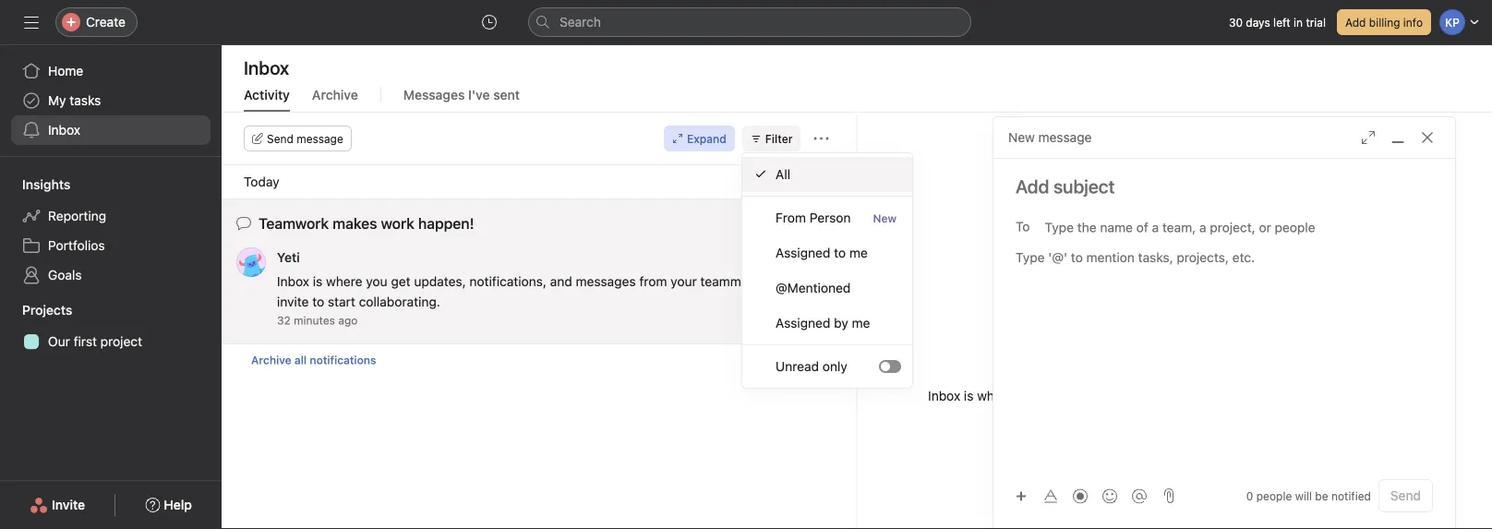 Task type: describe. For each thing, give the bounding box(es) containing it.
i've
[[468, 87, 490, 102]]

notifications
[[310, 354, 376, 367]]

projects element
[[0, 294, 222, 360]]

will
[[1295, 489, 1312, 502]]

start inside yeti inbox is where you get updates, notifications, and messages from your teammates. send an invite to start collaborating. 32 minutes ago
[[328, 294, 355, 309]]

inbox link
[[11, 115, 211, 145]]

inbox inside "global" element
[[48, 122, 80, 138]]

work happen!
[[381, 215, 474, 232]]

dialog containing new message
[[994, 117, 1455, 529]]

add billing info
[[1345, 16, 1423, 29]]

our first project
[[48, 334, 142, 349]]

expand button
[[664, 126, 735, 151]]

activity link
[[244, 87, 290, 112]]

message
[[297, 132, 343, 145]]

to inside yeti inbox is where you get updates, notifications, and messages from your teammates. send an invite to start collaborating. 32 minutes ago
[[312, 294, 324, 309]]

0 people will be notified
[[1246, 489, 1371, 502]]

where inside inbox is where you get updates, notifications, and messages from your teammates. send an invite to start collaborating.
[[977, 388, 1014, 404]]

help button
[[133, 488, 204, 522]]

invite inside inbox is where you get updates, notifications, and messages from your teammates. send an invite to start collaborating.
[[1119, 409, 1151, 424]]

expand popout to full screen image
[[1361, 130, 1376, 145]]

projects
[[22, 302, 72, 318]]

messages
[[403, 87, 465, 102]]

inbox inside yeti inbox is where you get updates, notifications, and messages from your teammates. send an invite to start collaborating. 32 minutes ago
[[277, 274, 309, 289]]

to inside inbox is where you get updates, notifications, and messages from your teammates. send an invite to start collaborating.
[[1154, 409, 1166, 424]]

unread only
[[776, 359, 847, 374]]

info
[[1403, 16, 1423, 29]]

global element
[[0, 45, 222, 156]]

makes
[[333, 215, 377, 232]]

portfolios link
[[11, 231, 211, 260]]

messages i've sent
[[403, 87, 520, 102]]

teamwork makes work happen!
[[259, 215, 474, 232]]

an inside yeti inbox is where you get updates, notifications, and messages from your teammates. send an invite to start collaborating. 32 minutes ago
[[808, 274, 822, 289]]

updates, inside inbox is where you get updates, notifications, and messages from your teammates. send an invite to start collaborating.
[[1065, 388, 1117, 404]]

person
[[810, 210, 851, 225]]

goals
[[48, 267, 82, 283]]

your inside yeti inbox is where you get updates, notifications, and messages from your teammates. send an invite to start collaborating. 32 minutes ago
[[671, 274, 697, 289]]

where inside yeti inbox is where you get updates, notifications, and messages from your teammates. send an invite to start collaborating. 32 minutes ago
[[326, 274, 362, 289]]

0 vertical spatial to
[[834, 245, 846, 260]]

billing
[[1369, 16, 1400, 29]]

me for assigned to me
[[849, 245, 868, 260]]

archive all notifications
[[251, 354, 376, 367]]

you inside inbox is where you get updates, notifications, and messages from your teammates. send an invite to start collaborating.
[[1017, 388, 1039, 404]]

days
[[1246, 16, 1270, 29]]

add
[[1345, 16, 1366, 29]]

our
[[48, 334, 70, 349]]

reporting
[[48, 208, 106, 223]]

our first project link
[[11, 327, 211, 356]]

history image
[[482, 15, 497, 30]]

messages inside inbox is where you get updates, notifications, and messages from your teammates. send an invite to start collaborating.
[[1227, 388, 1287, 404]]

invite inside yeti inbox is where you get updates, notifications, and messages from your teammates. send an invite to start collaborating. 32 minutes ago
[[277, 294, 309, 309]]

invite button
[[18, 488, 97, 522]]

Add subject text field
[[994, 174, 1455, 199]]

left
[[1273, 16, 1291, 29]]

reporting link
[[11, 201, 211, 231]]

insights button
[[0, 175, 71, 194]]

home
[[48, 63, 83, 78]]

start inside inbox is where you get updates, notifications, and messages from your teammates. send an invite to start collaborating.
[[1170, 409, 1197, 424]]

trial
[[1306, 16, 1326, 29]]

is inside inbox is where you get updates, notifications, and messages from your teammates. send an invite to start collaborating.
[[964, 388, 974, 404]]

filter
[[765, 132, 793, 145]]

by
[[834, 315, 848, 331]]

and inside yeti inbox is where you get updates, notifications, and messages from your teammates. send an invite to start collaborating. 32 minutes ago
[[550, 274, 572, 289]]

Type the name of a team, a project, or people text field
[[1045, 216, 1329, 238]]

0
[[1246, 489, 1253, 502]]

minutes
[[294, 314, 335, 327]]

notifications, inside yeti inbox is where you get updates, notifications, and messages from your teammates. send an invite to start collaborating. 32 minutes ago
[[470, 274, 547, 289]]

insights element
[[0, 168, 222, 294]]

me for assigned by me
[[852, 315, 870, 331]]

send button
[[1379, 479, 1433, 512]]

notified
[[1331, 489, 1371, 502]]

yeti
[[277, 250, 300, 265]]

people
[[1257, 489, 1292, 502]]

collaborating. inside inbox is where you get updates, notifications, and messages from your teammates. send an invite to start collaborating.
[[1201, 409, 1282, 424]]

filter button
[[742, 126, 801, 151]]

all
[[776, 167, 790, 182]]

expand
[[687, 132, 727, 145]]

help
[[164, 497, 192, 512]]

project
[[100, 334, 142, 349]]

32
[[277, 314, 291, 327]]

emoji image
[[1103, 489, 1117, 504]]

my tasks
[[48, 93, 101, 108]]

assigned for assigned by me
[[776, 315, 830, 331]]

goals link
[[11, 260, 211, 290]]



Task type: locate. For each thing, give the bounding box(es) containing it.
teammates.
[[700, 274, 770, 289], [1351, 388, 1421, 404]]

inbox is where you get updates, notifications, and messages from your teammates. send an invite to start collaborating.
[[928, 388, 1421, 424]]

collaborating. inside yeti inbox is where you get updates, notifications, and messages from your teammates. send an invite to start collaborating. 32 minutes ago
[[359, 294, 440, 309]]

0 horizontal spatial your
[[671, 274, 697, 289]]

1 vertical spatial to
[[312, 294, 324, 309]]

from
[[776, 210, 806, 225]]

0 horizontal spatial collaborating.
[[359, 294, 440, 309]]

invite up 32
[[277, 294, 309, 309]]

0 horizontal spatial messages
[[576, 274, 636, 289]]

2 vertical spatial to
[[1154, 409, 1166, 424]]

me right by
[[852, 315, 870, 331]]

0 vertical spatial you
[[366, 274, 388, 289]]

0 vertical spatial assigned
[[776, 245, 830, 260]]

0 vertical spatial get
[[391, 274, 411, 289]]

0 horizontal spatial where
[[326, 274, 362, 289]]

minimize image
[[1391, 130, 1405, 145]]

collaborating. up 0
[[1201, 409, 1282, 424]]

first
[[74, 334, 97, 349]]

1 horizontal spatial your
[[1322, 388, 1348, 404]]

0 vertical spatial teammates.
[[700, 274, 770, 289]]

all radio item
[[742, 157, 912, 192]]

updates,
[[414, 274, 466, 289], [1065, 388, 1117, 404]]

send down assigned to me on the right of the page
[[774, 274, 804, 289]]

insert an object image
[[1016, 491, 1027, 502]]

1 vertical spatial you
[[1017, 388, 1039, 404]]

me down person
[[849, 245, 868, 260]]

you inside yeti inbox is where you get updates, notifications, and messages from your teammates. send an invite to start collaborating. 32 minutes ago
[[366, 274, 388, 289]]

my
[[48, 93, 66, 108]]

0 vertical spatial messages
[[576, 274, 636, 289]]

1 vertical spatial and
[[1201, 388, 1223, 404]]

1 vertical spatial your
[[1322, 388, 1348, 404]]

send
[[267, 132, 294, 145], [774, 274, 804, 289], [1067, 409, 1098, 424], [1391, 488, 1421, 503]]

assigned
[[776, 245, 830, 260], [776, 315, 830, 331]]

0 vertical spatial and
[[550, 274, 572, 289]]

add billing info button
[[1337, 9, 1431, 35]]

and
[[550, 274, 572, 289], [1201, 388, 1223, 404]]

send up record a video icon
[[1067, 409, 1098, 424]]

home link
[[11, 56, 211, 86]]

archive for archive all notifications
[[251, 354, 291, 367]]

1 horizontal spatial and
[[1201, 388, 1223, 404]]

1 vertical spatial assigned
[[776, 315, 830, 331]]

2 horizontal spatial to
[[1154, 409, 1166, 424]]

hide sidebar image
[[24, 15, 39, 30]]

only
[[823, 359, 847, 374]]

your inside inbox is where you get updates, notifications, and messages from your teammates. send an invite to start collaborating.
[[1322, 388, 1348, 404]]

1 vertical spatial where
[[977, 388, 1014, 404]]

archive up "message"
[[312, 87, 358, 102]]

archive inside button
[[251, 354, 291, 367]]

1 horizontal spatial is
[[964, 388, 974, 404]]

your
[[671, 274, 697, 289], [1322, 388, 1348, 404]]

1 vertical spatial notifications,
[[1121, 388, 1198, 404]]

1 assigned from the top
[[776, 245, 830, 260]]

1 horizontal spatial you
[[1017, 388, 1039, 404]]

assigned by me
[[776, 315, 870, 331]]

tasks
[[70, 93, 101, 108]]

1 horizontal spatial messages
[[1227, 388, 1287, 404]]

0 horizontal spatial invite
[[277, 294, 309, 309]]

assigned to me
[[776, 245, 868, 260]]

ago
[[338, 314, 358, 327]]

get inside yeti inbox is where you get updates, notifications, and messages from your teammates. send an invite to start collaborating. 32 minutes ago
[[391, 274, 411, 289]]

1 vertical spatial me
[[852, 315, 870, 331]]

1 vertical spatial archive
[[251, 354, 291, 367]]

30 days left in trial
[[1229, 16, 1326, 29]]

an down assigned to me on the right of the page
[[808, 274, 822, 289]]

1 horizontal spatial get
[[1042, 388, 1062, 404]]

1 horizontal spatial from
[[1290, 388, 1318, 404]]

1 vertical spatial from
[[1290, 388, 1318, 404]]

1 horizontal spatial start
[[1170, 409, 1197, 424]]

0 vertical spatial where
[[326, 274, 362, 289]]

from person
[[776, 210, 851, 225]]

all
[[294, 354, 307, 367]]

search list box
[[528, 7, 971, 37]]

get inside inbox is where you get updates, notifications, and messages from your teammates. send an invite to start collaborating.
[[1042, 388, 1062, 404]]

invite up "at mention" image
[[1119, 409, 1151, 424]]

0 horizontal spatial archive
[[251, 354, 291, 367]]

send inside yeti inbox is where you get updates, notifications, and messages from your teammates. send an invite to start collaborating. 32 minutes ago
[[774, 274, 804, 289]]

0 horizontal spatial an
[[808, 274, 822, 289]]

1 horizontal spatial collaborating.
[[1201, 409, 1282, 424]]

0 horizontal spatial from
[[639, 274, 667, 289]]

1 vertical spatial an
[[1101, 409, 1116, 424]]

1 vertical spatial invite
[[1119, 409, 1151, 424]]

get
[[391, 274, 411, 289], [1042, 388, 1062, 404]]

send left "message"
[[267, 132, 294, 145]]

assigned for assigned to me
[[776, 245, 830, 260]]

invite
[[52, 497, 85, 512]]

1 horizontal spatial archive
[[312, 87, 358, 102]]

record a video image
[[1073, 489, 1088, 504]]

1 horizontal spatial invite
[[1119, 409, 1151, 424]]

0 horizontal spatial is
[[313, 274, 323, 289]]

insights
[[22, 177, 71, 192]]

teammates. inside inbox is where you get updates, notifications, and messages from your teammates. send an invite to start collaborating.
[[1351, 388, 1421, 404]]

1 horizontal spatial where
[[977, 388, 1014, 404]]

0 horizontal spatial get
[[391, 274, 411, 289]]

0 vertical spatial is
[[313, 274, 323, 289]]

@mentioned
[[776, 280, 851, 295]]

0 vertical spatial updates,
[[414, 274, 466, 289]]

sent
[[493, 87, 520, 102]]

collaborating.
[[359, 294, 440, 309], [1201, 409, 1282, 424]]

1 horizontal spatial updates,
[[1065, 388, 1117, 404]]

1 vertical spatial is
[[964, 388, 974, 404]]

1 horizontal spatial teammates.
[[1351, 388, 1421, 404]]

notifications,
[[470, 274, 547, 289], [1121, 388, 1198, 404]]

send message
[[267, 132, 343, 145]]

1 vertical spatial start
[[1170, 409, 1197, 424]]

send right notified
[[1391, 488, 1421, 503]]

send inside "send message" "button"
[[267, 132, 294, 145]]

0 horizontal spatial and
[[550, 274, 572, 289]]

archive link
[[312, 87, 358, 112]]

inbox inside inbox is where you get updates, notifications, and messages from your teammates. send an invite to start collaborating.
[[928, 388, 960, 404]]

activity
[[244, 87, 290, 102]]

dialog
[[994, 117, 1455, 529]]

0 vertical spatial an
[[808, 274, 822, 289]]

1 vertical spatial collaborating.
[[1201, 409, 1282, 424]]

search button
[[528, 7, 971, 37]]

0 vertical spatial your
[[671, 274, 697, 289]]

projects button
[[0, 301, 72, 319]]

unread
[[776, 359, 819, 374]]

search
[[560, 14, 601, 30]]

30
[[1229, 16, 1243, 29]]

teamwork
[[259, 215, 329, 232]]

new message
[[1008, 130, 1092, 145]]

notifications, inside inbox is where you get updates, notifications, and messages from your teammates. send an invite to start collaborating.
[[1121, 388, 1198, 404]]

messages inside yeti inbox is where you get updates, notifications, and messages from your teammates. send an invite to start collaborating. 32 minutes ago
[[576, 274, 636, 289]]

1 horizontal spatial notifications,
[[1121, 388, 1198, 404]]

today
[[244, 174, 279, 189]]

archive for archive
[[312, 87, 358, 102]]

1 vertical spatial get
[[1042, 388, 1062, 404]]

in
[[1294, 16, 1303, 29]]

0 horizontal spatial updates,
[[414, 274, 466, 289]]

assigned down @mentioned
[[776, 315, 830, 331]]

archive all notifications button
[[222, 344, 856, 376]]

yeti inbox is where you get updates, notifications, and messages from your teammates. send an invite to start collaborating. 32 minutes ago
[[277, 250, 826, 327]]

1 horizontal spatial to
[[834, 245, 846, 260]]

0 horizontal spatial start
[[328, 294, 355, 309]]

close image
[[1420, 130, 1435, 145]]

create
[[86, 14, 126, 30]]

an
[[808, 274, 822, 289], [1101, 409, 1116, 424]]

0 vertical spatial collaborating.
[[359, 294, 440, 309]]

1 vertical spatial messages
[[1227, 388, 1287, 404]]

send inside send button
[[1391, 488, 1421, 503]]

portfolios
[[48, 238, 105, 253]]

collaborating. up notifications
[[359, 294, 440, 309]]

0 vertical spatial from
[[639, 274, 667, 289]]

updates, inside yeti inbox is where you get updates, notifications, and messages from your teammates. send an invite to start collaborating. 32 minutes ago
[[414, 274, 466, 289]]

at mention image
[[1132, 489, 1147, 504]]

from inside yeti inbox is where you get updates, notifications, and messages from your teammates. send an invite to start collaborating. 32 minutes ago
[[639, 274, 667, 289]]

messages
[[576, 274, 636, 289], [1227, 388, 1287, 404]]

you
[[366, 274, 388, 289], [1017, 388, 1039, 404]]

to
[[1016, 219, 1030, 234]]

teammates. inside yeti inbox is where you get updates, notifications, and messages from your teammates. send an invite to start collaborating. 32 minutes ago
[[700, 274, 770, 289]]

send inside inbox is where you get updates, notifications, and messages from your teammates. send an invite to start collaborating.
[[1067, 409, 1098, 424]]

0 vertical spatial notifications,
[[470, 274, 547, 289]]

an up emoji image
[[1101, 409, 1116, 424]]

0 vertical spatial me
[[849, 245, 868, 260]]

inbox
[[244, 56, 289, 78], [48, 122, 80, 138], [277, 274, 309, 289], [928, 388, 960, 404]]

0 horizontal spatial notifications,
[[470, 274, 547, 289]]

1 horizontal spatial an
[[1101, 409, 1116, 424]]

2 assigned from the top
[[776, 315, 830, 331]]

invite
[[277, 294, 309, 309], [1119, 409, 1151, 424]]

be
[[1315, 489, 1328, 502]]

0 horizontal spatial teammates.
[[700, 274, 770, 289]]

assigned up @mentioned
[[776, 245, 830, 260]]

0 horizontal spatial you
[[366, 274, 388, 289]]

messages i've sent link
[[403, 87, 520, 112]]

create button
[[55, 7, 138, 37]]

0 vertical spatial start
[[328, 294, 355, 309]]

my tasks link
[[11, 86, 211, 115]]

new
[[873, 212, 897, 225]]

1 vertical spatial teammates.
[[1351, 388, 1421, 404]]

an inside inbox is where you get updates, notifications, and messages from your teammates. send an invite to start collaborating.
[[1101, 409, 1116, 424]]

and inside inbox is where you get updates, notifications, and messages from your teammates. send an invite to start collaborating.
[[1201, 388, 1223, 404]]

to
[[834, 245, 846, 260], [312, 294, 324, 309], [1154, 409, 1166, 424]]

start
[[328, 294, 355, 309], [1170, 409, 1197, 424]]

from inside inbox is where you get updates, notifications, and messages from your teammates. send an invite to start collaborating.
[[1290, 388, 1318, 404]]

toolbar
[[1008, 482, 1156, 509]]

is inside yeti inbox is where you get updates, notifications, and messages from your teammates. send an invite to start collaborating. 32 minutes ago
[[313, 274, 323, 289]]

0 vertical spatial invite
[[277, 294, 309, 309]]

where
[[326, 274, 362, 289], [977, 388, 1014, 404]]

0 horizontal spatial to
[[312, 294, 324, 309]]

1 vertical spatial updates,
[[1065, 388, 1117, 404]]

more actions image
[[814, 131, 829, 146]]

send message button
[[244, 126, 352, 151]]

0 vertical spatial archive
[[312, 87, 358, 102]]

archive left all
[[251, 354, 291, 367]]

is
[[313, 274, 323, 289], [964, 388, 974, 404]]

formatting image
[[1043, 489, 1058, 504]]



Task type: vqa. For each thing, say whether or not it's contained in the screenshot.
AN within the INBOX IS WHERE YOU GET UPDATES, NOTIFICATIONS, AND MESSAGES FROM YOUR TEAMMATES. SEND AN INVITE TO START COLLABORATING.
yes



